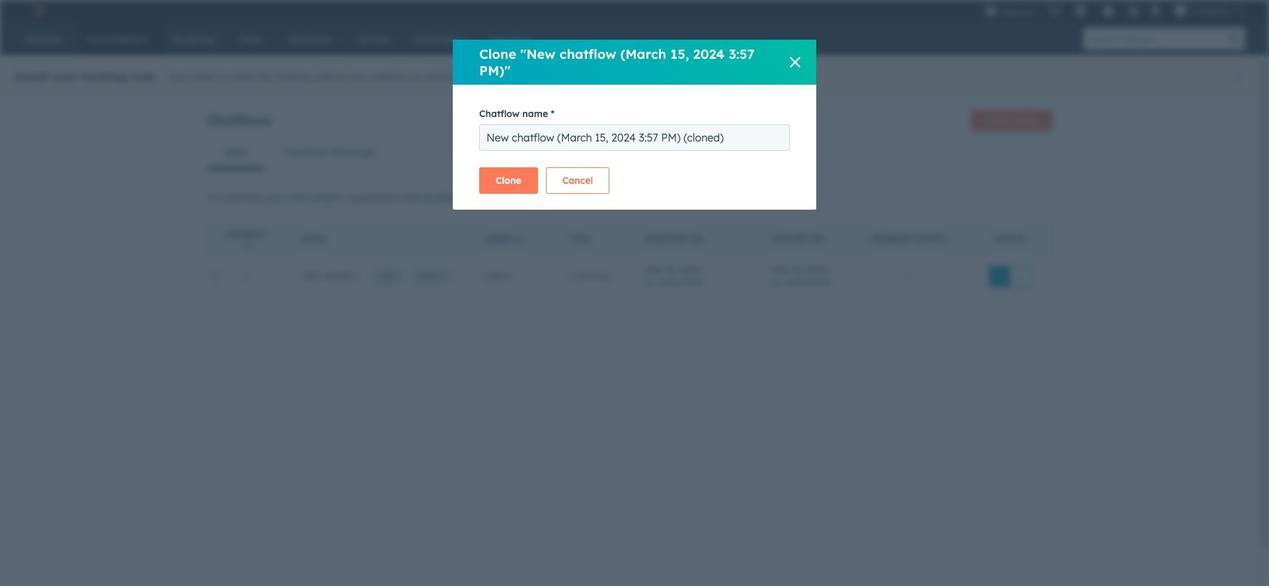 Task type: locate. For each thing, give the bounding box(es) containing it.
menu
[[979, 0, 1254, 21]]

link opens in a new window image
[[590, 191, 600, 207], [590, 194, 600, 204]]

dialog
[[453, 40, 817, 210]]

banner
[[207, 106, 1053, 136]]

alert
[[0, 57, 1260, 97]]

marketplaces image
[[1075, 6, 1087, 18]]

navigation
[[207, 136, 1053, 169]]

Search HubSpot search field
[[1084, 28, 1224, 50]]

jacob simon image
[[1175, 5, 1187, 17]]

close image
[[790, 57, 801, 67]]

None text field
[[480, 124, 790, 151]]



Task type: vqa. For each thing, say whether or not it's contained in the screenshot.
the leftmost "CLOSE" image
yes



Task type: describe. For each thing, give the bounding box(es) containing it.
2 link opens in a new window image from the top
[[590, 194, 600, 204]]

1 link opens in a new window image from the top
[[590, 191, 600, 207]]

close image
[[1236, 73, 1243, 81]]



